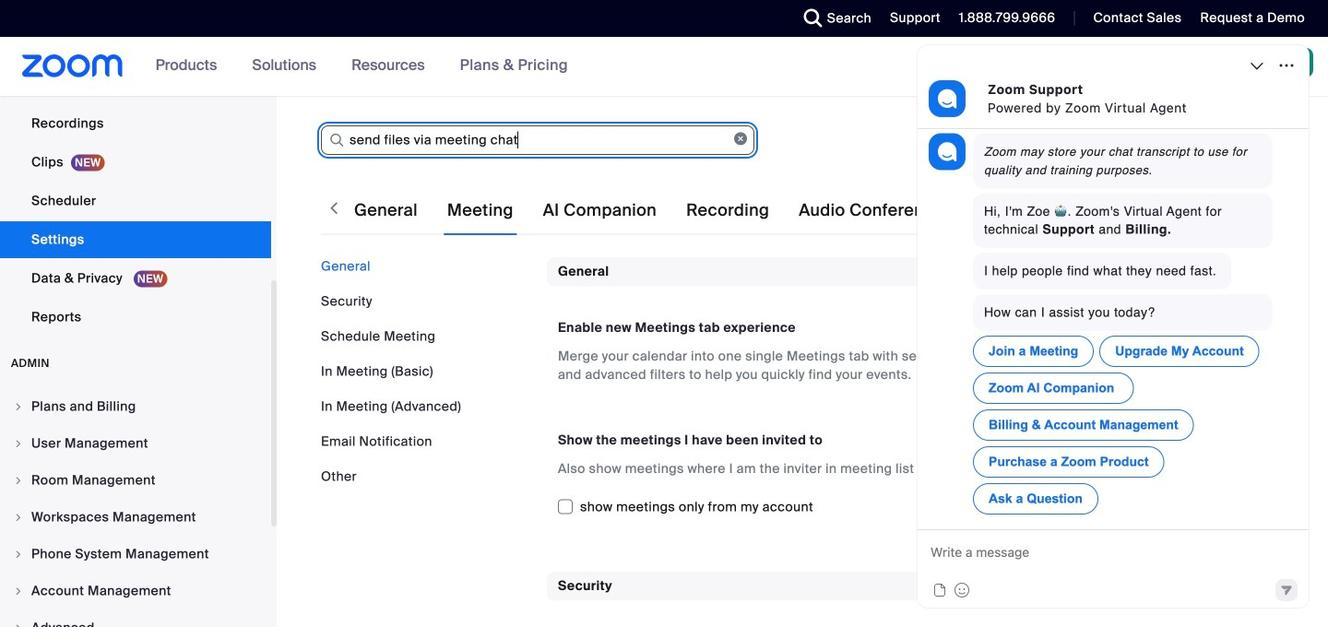 Task type: describe. For each thing, give the bounding box(es) containing it.
zoom logo image
[[22, 54, 123, 77]]

right image for 1st menu item from the bottom
[[13, 623, 24, 627]]

right image for fourth menu item from the top of the admin menu menu
[[13, 512, 24, 523]]

admin menu menu
[[0, 389, 271, 627]]

product information navigation
[[142, 37, 582, 96]]

meetings navigation
[[942, 37, 1328, 97]]

2 menu item from the top
[[0, 426, 271, 461]]

personal menu menu
[[0, 0, 271, 338]]

scroll left image
[[325, 199, 343, 218]]

right image for first menu item from the top
[[13, 401, 24, 412]]



Task type: locate. For each thing, give the bounding box(es) containing it.
1 right image from the top
[[13, 438, 24, 449]]

banner
[[0, 37, 1328, 97]]

2 right image from the top
[[13, 512, 24, 523]]

3 right image from the top
[[13, 549, 24, 560]]

2 vertical spatial right image
[[13, 586, 24, 597]]

right image for third menu item from the bottom of the admin menu menu
[[13, 549, 24, 560]]

right image
[[13, 401, 24, 412], [13, 512, 24, 523], [13, 586, 24, 597]]

1 right image from the top
[[13, 401, 24, 412]]

4 menu item from the top
[[0, 500, 271, 535]]

7 menu item from the top
[[0, 611, 271, 627]]

right image for sixth menu item from the bottom of the admin menu menu
[[13, 438, 24, 449]]

1 vertical spatial right image
[[13, 512, 24, 523]]

menu item
[[0, 389, 271, 424], [0, 426, 271, 461], [0, 463, 271, 498], [0, 500, 271, 535], [0, 537, 271, 572], [0, 574, 271, 609], [0, 611, 271, 627]]

Search Settings text field
[[321, 125, 754, 155]]

right image
[[13, 438, 24, 449], [13, 475, 24, 486], [13, 549, 24, 560], [13, 623, 24, 627]]

menu bar
[[321, 257, 533, 486]]

3 right image from the top
[[13, 586, 24, 597]]

5 menu item from the top
[[0, 537, 271, 572]]

right image for third menu item
[[13, 475, 24, 486]]

6 menu item from the top
[[0, 574, 271, 609]]

4 right image from the top
[[13, 623, 24, 627]]

tabs of my account settings page tab list
[[350, 184, 1328, 236]]

1 menu item from the top
[[0, 389, 271, 424]]

scroll right image
[[1262, 199, 1280, 218]]

2 right image from the top
[[13, 475, 24, 486]]

0 vertical spatial right image
[[13, 401, 24, 412]]

right image for sixth menu item from the top
[[13, 586, 24, 597]]

side navigation navigation
[[0, 0, 277, 627]]

3 menu item from the top
[[0, 463, 271, 498]]

general element
[[547, 257, 1279, 542]]



Task type: vqa. For each thing, say whether or not it's contained in the screenshot.
Plans
no



